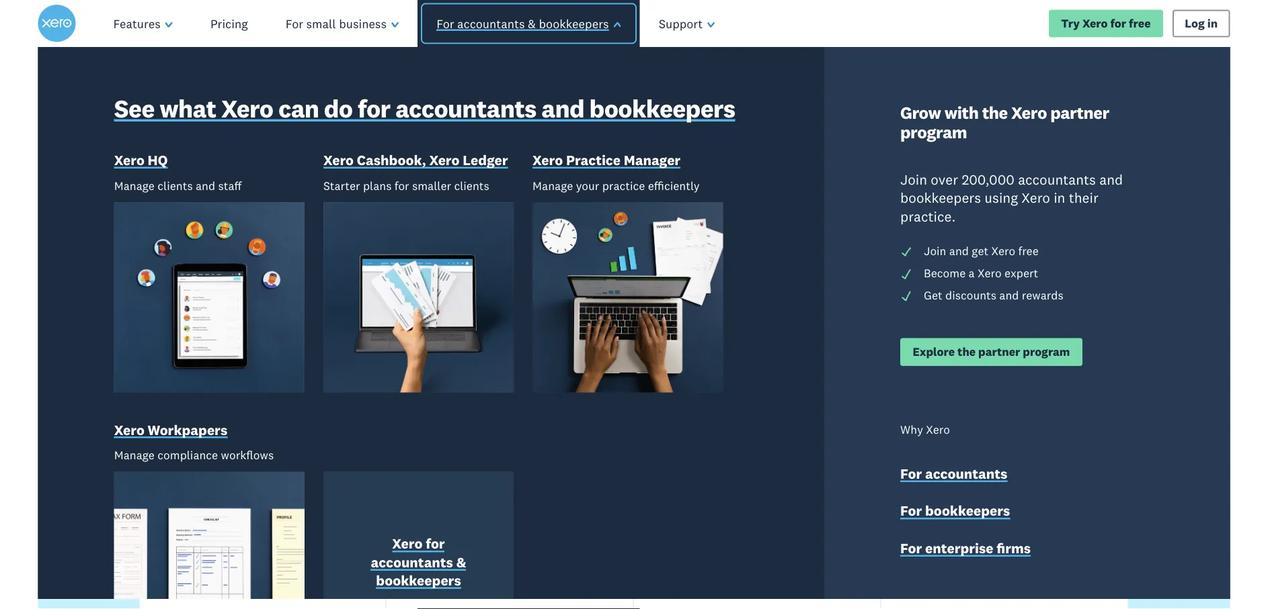 Task type: vqa. For each thing, say whether or not it's contained in the screenshot.
Off
yes



Task type: describe. For each thing, give the bounding box(es) containing it.
small
[[306, 16, 336, 31]]

xero for accountants & bookkeepers
[[371, 535, 466, 590]]

become a xero expert
[[924, 266, 1039, 280]]

using
[[985, 189, 1018, 206]]

log in link
[[1173, 10, 1230, 37]]

set
[[922, 182, 952, 209]]

early
[[493, 388, 527, 406]]

for inside xero for accountants & bookkeepers
[[426, 535, 445, 553]]

for for for accountants
[[900, 465, 922, 483]]

get discounts and rewards
[[924, 288, 1064, 302]]

accountants inside dropdown button
[[457, 16, 525, 31]]

1 vertical spatial 50%
[[699, 342, 728, 360]]

join and get xero free
[[924, 244, 1039, 258]]

included image for join and get xero free
[[900, 246, 913, 258]]

accountants inside xero for accountants & bookkeepers
[[371, 554, 453, 571]]

2 more from the left
[[760, 585, 790, 600]]

workpapers
[[148, 421, 227, 439]]

grow with the xero partner program
[[900, 101, 1109, 142]]

usd
[[964, 505, 987, 519]]

usd per month
[[964, 505, 1044, 519]]

get 50% off for 3 months*
[[673, 342, 841, 360]]

manage for practice
[[533, 178, 573, 193]]

1 more from the left
[[513, 585, 542, 600]]

a
[[969, 266, 975, 280]]

get
[[972, 244, 989, 258]]

grow
[[900, 101, 941, 123]]

get for get 50% off for 3 months*
[[673, 342, 696, 360]]

xero hq link
[[114, 151, 168, 172]]

manage your practice efficiently
[[533, 178, 700, 193]]

7
[[492, 460, 514, 510]]

to
[[447, 94, 501, 164]]

can
[[278, 92, 319, 124]]

1 horizontal spatial free
[[1018, 244, 1039, 258]]

0 horizontal spatial 50%
[[456, 182, 500, 209]]

for accountants & bookkeepers button
[[413, 0, 645, 47]]

learn more for 2nd learn more link from right
[[725, 585, 790, 600]]

support
[[659, 16, 703, 31]]

log
[[1185, 16, 1205, 30]]

xero cashbook, xero ledger
[[323, 151, 508, 169]]

join for join over 200,000 accountants and bookkeepers using xero in their practice.
[[900, 171, 927, 188]]

xero hq
[[114, 151, 168, 169]]

features
[[113, 16, 161, 31]]

0 horizontal spatial partner
[[979, 345, 1020, 359]]

why
[[900, 422, 923, 437]]

features button
[[95, 0, 192, 47]]

for for for enterprise firms
[[900, 540, 922, 557]]

$ for 7
[[483, 484, 492, 503]]

accountants inside join over 200,000 accountants and bookkeepers using xero in their practice.
[[1018, 171, 1096, 188]]

1 vertical spatial free
[[675, 182, 712, 209]]

xero inside join over 200,000 accountants and bookkeepers using xero in their practice.
[[1022, 189, 1050, 206]]

get for get discounts and rewards
[[924, 288, 943, 302]]

for for for bookkeepers
[[900, 502, 922, 520]]

practice
[[566, 151, 621, 169]]

see
[[114, 92, 154, 124]]

smaller
[[412, 178, 451, 193]]

their
[[1069, 189, 1099, 206]]

become
[[924, 266, 966, 280]]

plans
[[293, 94, 435, 164]]

off
[[731, 342, 749, 360]]

xero inside grow with the xero partner program
[[1011, 101, 1047, 123]]

rewards
[[1022, 288, 1064, 302]]

1 horizontal spatial months
[[555, 182, 628, 209]]

workflows
[[221, 448, 274, 463]]

bookkeepers inside dropdown button
[[539, 16, 609, 31]]

try
[[1061, 16, 1080, 30]]

2 horizontal spatial free
[[1129, 16, 1151, 30]]

manage for hq
[[114, 178, 155, 193]]

1 learn more link from the left
[[396, 585, 623, 603]]

for small business button
[[267, 0, 418, 47]]

pricing link
[[192, 0, 267, 47]]

2 month from the left
[[1010, 505, 1044, 519]]

200,000
[[962, 171, 1015, 188]]

suit
[[513, 94, 611, 164]]

for bookkeepers link
[[900, 502, 1010, 523]]

cashbook,
[[357, 151, 426, 169]]

0 horizontal spatial the
[[958, 345, 976, 359]]

in inside join over 200,000 accountants and bookkeepers using xero in their practice.
[[1054, 189, 1066, 206]]

log in
[[1185, 16, 1218, 30]]

xero workpapers link
[[114, 421, 227, 442]]

xero practice manager link
[[533, 151, 681, 172]]

3 learn more link from the left
[[891, 585, 1118, 603]]

manage clients and staff
[[114, 178, 242, 193]]

2 horizontal spatial months
[[1001, 552, 1043, 566]]

plans
[[363, 178, 392, 193]]

months*
[[785, 342, 841, 360]]

for accountants
[[900, 465, 1008, 483]]

included image
[[900, 290, 913, 302]]

39
[[986, 460, 1032, 510]]

firms
[[997, 540, 1031, 557]]

pricing
[[210, 16, 248, 31]]

over inside join over 200,000 accountants and bookkeepers using xero in their practice.
[[931, 171, 958, 188]]

enterprise
[[925, 540, 994, 557]]

starter
[[323, 178, 360, 193]]

staff
[[218, 178, 242, 193]]

manage compliance workflows
[[114, 448, 274, 463]]

starter plans for smaller clients
[[323, 178, 489, 193]]

don't
[[281, 182, 334, 209]]

xero for accountants & bookkeepers link
[[352, 535, 486, 593]]

now
[[992, 449, 1016, 463]]

2 learn from the left
[[725, 585, 757, 600]]

bookkeepers inside xero for accountants & bookkeepers
[[376, 572, 461, 590]]



Task type: locate. For each thing, give the bounding box(es) containing it.
for enterprise firms
[[900, 540, 1031, 557]]

1 vertical spatial get
[[673, 342, 696, 360]]

1 vertical spatial partner
[[979, 345, 1020, 359]]

for enterprise firms link
[[900, 539, 1031, 560]]

in right the log
[[1208, 16, 1218, 30]]

included image
[[900, 246, 913, 258], [900, 268, 913, 280]]

1 horizontal spatial &
[[528, 16, 536, 31]]

miss
[[339, 182, 384, 209]]

3 more from the left
[[1007, 585, 1037, 600]]

1 vertical spatial program
[[1023, 345, 1070, 359]]

1 horizontal spatial partner
[[1051, 101, 1109, 123]]

.
[[514, 484, 518, 503]]

join up the become
[[924, 244, 946, 258]]

over right xero for accountants & bookkeepers
[[471, 552, 495, 566]]

1 horizontal spatial clients
[[454, 178, 489, 193]]

included image down practice.
[[900, 246, 913, 258]]

get
[[924, 288, 943, 302], [673, 342, 696, 360]]

xero inside xero for accountants & bookkeepers
[[392, 535, 423, 553]]

0 horizontal spatial over
[[471, 552, 495, 566]]

why xero
[[900, 422, 950, 437]]

program inside grow with the xero partner program
[[900, 121, 967, 142]]

1 horizontal spatial the
[[982, 101, 1008, 123]]

see what xero can do for accountants and bookkeepers
[[114, 92, 735, 124]]

the inside grow with the xero partner program
[[982, 101, 1008, 123]]

discounts
[[946, 288, 997, 302]]

0 horizontal spatial $
[[483, 484, 492, 503]]

1 vertical spatial join
[[924, 244, 946, 258]]

1 horizontal spatial more
[[760, 585, 790, 600]]

in left 'their'
[[1054, 189, 1066, 206]]

more
[[513, 585, 542, 600], [760, 585, 790, 600], [1007, 585, 1037, 600]]

try xero for free link
[[1049, 10, 1163, 37]]

your down practice
[[576, 178, 599, 193]]

month down .
[[515, 505, 550, 519]]

$ inside $ 39
[[977, 484, 986, 503]]

out
[[389, 182, 421, 209]]

your
[[622, 94, 739, 164], [576, 178, 599, 193]]

clients
[[158, 178, 193, 193], [454, 178, 489, 193]]

and inside join over 200,000 accountants and bookkeepers using xero in their practice.
[[1100, 171, 1123, 188]]

with
[[945, 101, 979, 123]]

$ 7 . per month
[[483, 460, 550, 519]]

get left off
[[673, 342, 696, 360]]

1 horizontal spatial month
[[1010, 505, 1044, 519]]

month up firms
[[1010, 505, 1044, 519]]

for inside dropdown button
[[286, 16, 303, 31]]

0 horizontal spatial &
[[456, 554, 466, 571]]

growing
[[730, 388, 785, 406]]

partner
[[1051, 101, 1109, 123], [979, 345, 1020, 359]]

50%
[[456, 182, 500, 209], [699, 342, 728, 360]]

0 vertical spatial join
[[900, 171, 927, 188]]

0 horizontal spatial get
[[673, 342, 696, 360]]

1 horizontal spatial program
[[1023, 345, 1070, 359]]

months down practice
[[555, 182, 628, 209]]

&
[[528, 16, 536, 31], [456, 554, 466, 571]]

months down .
[[507, 552, 549, 566]]

join up practice.
[[900, 171, 927, 188]]

$ inside $ 7 . per month
[[483, 484, 492, 503]]

xero workpapers
[[114, 421, 227, 439]]

& inside xero for accountants & bookkeepers
[[456, 554, 466, 571]]

efficiently
[[648, 178, 700, 193]]

0 horizontal spatial more
[[513, 585, 542, 600]]

over 3 months down usd per month
[[966, 552, 1043, 566]]

1 horizontal spatial $
[[977, 484, 986, 503]]

0 horizontal spatial program
[[900, 121, 967, 142]]

1 vertical spatial in
[[1054, 189, 1066, 206]]

1 $ from the left
[[483, 484, 492, 503]]

0 horizontal spatial in
[[1054, 189, 1066, 206]]

3 learn from the left
[[972, 585, 1005, 600]]

free left the log
[[1129, 16, 1151, 30]]

0 horizontal spatial months
[[507, 552, 549, 566]]

0 vertical spatial get
[[924, 288, 943, 302]]

free down manager
[[675, 182, 712, 209]]

what
[[160, 92, 216, 124]]

3 learn more from the left
[[972, 585, 1037, 600]]

manage
[[114, 178, 155, 193], [533, 178, 573, 193], [114, 448, 155, 463]]

program
[[900, 121, 967, 142], [1023, 345, 1070, 359]]

$ 39
[[977, 460, 1032, 510]]

compliance
[[158, 448, 218, 463]]

1 horizontal spatial over
[[931, 171, 958, 188]]

0 vertical spatial your
[[622, 94, 739, 164]]

1 horizontal spatial get
[[924, 288, 943, 302]]

program up the set
[[900, 121, 967, 142]]

manager
[[624, 151, 681, 169]]

hq
[[148, 151, 168, 169]]

for accountants & bookkeepers
[[437, 16, 609, 31]]

try xero for free
[[1061, 16, 1151, 30]]

& inside dropdown button
[[528, 16, 536, 31]]

manage for workpapers
[[114, 448, 155, 463]]

1 vertical spatial &
[[456, 554, 466, 571]]

in
[[1208, 16, 1218, 30], [1054, 189, 1066, 206]]

0 horizontal spatial learn
[[477, 585, 510, 600]]

for for for small business
[[286, 16, 303, 31]]

1 horizontal spatial per
[[990, 505, 1007, 519]]

bookkeepers inside join over 200,000 accountants and bookkeepers using xero in their practice.
[[900, 189, 981, 206]]

0 horizontal spatial learn more link
[[396, 585, 623, 603]]

explore
[[913, 345, 955, 359]]

2 horizontal spatial learn
[[972, 585, 1005, 600]]

$ up usd
[[977, 484, 986, 503]]

2 horizontal spatial learn more link
[[891, 585, 1118, 603]]

getting
[[799, 182, 867, 209]]

1 learn more from the left
[[477, 585, 542, 600]]

0 horizontal spatial clients
[[158, 178, 193, 193]]

over left firms
[[966, 552, 990, 566]]

month inside $ 7 . per month
[[515, 505, 550, 519]]

xero inside see what xero can do for accountants and bookkeepers link
[[221, 92, 273, 124]]

1 horizontal spatial learn more link
[[644, 585, 871, 603]]

get down the become
[[924, 288, 943, 302]]

1 clients from the left
[[158, 178, 193, 193]]

0 horizontal spatial month
[[515, 505, 550, 519]]

xero inside 'xero hq' link
[[114, 151, 144, 169]]

included image for become a xero expert
[[900, 268, 913, 280]]

1 vertical spatial the
[[958, 345, 976, 359]]

2 horizontal spatial learn more
[[972, 585, 1037, 600]]

$ for 39
[[977, 484, 986, 503]]

join for join and get xero free
[[924, 244, 946, 258]]

2 $ from the left
[[977, 484, 986, 503]]

$ left .
[[483, 484, 492, 503]]

partner inside grow with the xero partner program
[[1051, 101, 1109, 123]]

up.
[[957, 182, 987, 209]]

clients down hq
[[158, 178, 193, 193]]

0 vertical spatial 50%
[[456, 182, 500, 209]]

1 horizontal spatial 50%
[[699, 342, 728, 360]]

1 horizontal spatial your
[[622, 94, 739, 164]]

see what xero can do for accountants and bookkeepers link
[[114, 92, 735, 127]]

your up efficiently
[[622, 94, 739, 164]]

free up expert
[[1018, 244, 1039, 258]]

0 horizontal spatial your
[[576, 178, 599, 193]]

months down usd per month
[[1001, 552, 1043, 566]]

learn
[[477, 585, 510, 600], [725, 585, 757, 600], [972, 585, 1005, 600]]

0 vertical spatial in
[[1208, 16, 1218, 30]]

don't miss out on 50% for 3 months and free support getting xero set up.
[[281, 182, 987, 209]]

join inside join over 200,000 accountants and bookkeepers using xero in their practice.
[[900, 171, 927, 188]]

2 horizontal spatial more
[[1007, 585, 1037, 600]]

1 vertical spatial included image
[[900, 268, 913, 280]]

xero
[[1083, 16, 1108, 30], [221, 92, 273, 124], [1011, 101, 1047, 123], [114, 151, 144, 169], [323, 151, 354, 169], [429, 151, 460, 169], [533, 151, 563, 169], [872, 182, 916, 209], [1022, 189, 1050, 206], [992, 244, 1016, 258], [978, 266, 1002, 280], [114, 421, 144, 439], [926, 422, 950, 437], [392, 535, 423, 553]]

2 per from the left
[[990, 505, 1007, 519]]

learn more
[[477, 585, 542, 600], [725, 585, 790, 600], [972, 585, 1037, 600]]

and
[[542, 92, 584, 124], [1100, 171, 1123, 188], [196, 178, 215, 193], [633, 182, 669, 209], [949, 244, 969, 258], [1000, 288, 1019, 302]]

0 vertical spatial partner
[[1051, 101, 1109, 123]]

clients down ledger
[[454, 178, 489, 193]]

per inside $ 7 . per month
[[495, 505, 513, 519]]

xero practice manager
[[533, 151, 681, 169]]

bookkeepers
[[539, 16, 609, 31], [589, 92, 735, 124], [900, 189, 981, 206], [925, 502, 1010, 520], [376, 572, 461, 590]]

0 horizontal spatial per
[[495, 505, 513, 519]]

1 horizontal spatial over 3 months
[[966, 552, 1043, 566]]

for accountants link
[[900, 465, 1008, 486]]

the right explore
[[958, 345, 976, 359]]

1 per from the left
[[495, 505, 513, 519]]

1 horizontal spatial in
[[1208, 16, 1218, 30]]

explore the partner program
[[913, 345, 1070, 359]]

2 included image from the top
[[900, 268, 913, 280]]

join over 200,000 accountants and bookkeepers using xero in their practice.
[[900, 171, 1123, 225]]

expert
[[1005, 266, 1039, 280]]

1 over 3 months from the left
[[471, 552, 549, 566]]

manage down xero workpapers link
[[114, 448, 155, 463]]

0 vertical spatial program
[[900, 121, 967, 142]]

0 horizontal spatial free
[[675, 182, 712, 209]]

xero inside "xero practice manager" link
[[533, 151, 563, 169]]

2 learn more from the left
[[725, 585, 790, 600]]

practice.
[[900, 207, 956, 225]]

months
[[555, 182, 628, 209], [507, 552, 549, 566], [1001, 552, 1043, 566]]

explore the partner program link
[[900, 338, 1083, 366]]

0 horizontal spatial learn more
[[477, 585, 542, 600]]

learn more for first learn more link from left
[[477, 585, 542, 600]]

ledger
[[463, 151, 508, 169]]

1 learn from the left
[[477, 585, 510, 600]]

over up practice.
[[931, 171, 958, 188]]

per
[[495, 505, 513, 519], [990, 505, 1007, 519]]

the
[[982, 101, 1008, 123], [958, 345, 976, 359]]

$
[[483, 484, 492, 503], [977, 484, 986, 503]]

50% left off
[[699, 342, 728, 360]]

xero inside try xero for free link
[[1083, 16, 1108, 30]]

for for for accountants & bookkeepers
[[437, 16, 454, 31]]

0 horizontal spatial over 3 months
[[471, 552, 549, 566]]

manage down practice
[[533, 178, 573, 193]]

50% down ledger
[[456, 182, 500, 209]]

the right with
[[982, 101, 1008, 123]]

2 learn more link from the left
[[644, 585, 871, 603]]

included image up included icon
[[900, 268, 913, 280]]

0 vertical spatial &
[[528, 16, 536, 31]]

1 month from the left
[[515, 505, 550, 519]]

xero inside xero workpapers link
[[114, 421, 144, 439]]

0 vertical spatial included image
[[900, 246, 913, 258]]

xero cashbook, xero ledger link
[[323, 151, 508, 172]]

1 horizontal spatial learn more
[[725, 585, 790, 600]]

for
[[286, 16, 303, 31], [437, 16, 454, 31], [900, 465, 922, 483], [900, 502, 922, 520], [900, 540, 922, 557]]

manage down 'xero hq' link
[[114, 178, 155, 193]]

support
[[718, 182, 793, 209]]

business
[[339, 16, 387, 31]]

learn more for 3rd learn more link from left
[[972, 585, 1037, 600]]

support button
[[640, 0, 734, 47]]

1 included image from the top
[[900, 246, 913, 258]]

2 clients from the left
[[454, 178, 489, 193]]

2 vertical spatial free
[[1018, 244, 1039, 258]]

for bookkeepers
[[900, 502, 1010, 520]]

0 vertical spatial the
[[982, 101, 1008, 123]]

1 horizontal spatial learn
[[725, 585, 757, 600]]

xero homepage image
[[38, 5, 76, 42]]

2 over 3 months from the left
[[966, 552, 1043, 566]]

0 vertical spatial free
[[1129, 16, 1151, 30]]

for inside dropdown button
[[437, 16, 454, 31]]

for small business
[[286, 16, 387, 31]]

1 vertical spatial your
[[576, 178, 599, 193]]

practice
[[602, 178, 645, 193]]

over 3 months down .
[[471, 552, 549, 566]]

2 horizontal spatial over
[[966, 552, 990, 566]]

program down rewards
[[1023, 345, 1070, 359]]

accountants
[[457, 16, 525, 31], [395, 92, 536, 124], [1018, 171, 1096, 188], [925, 465, 1008, 483], [371, 554, 453, 571]]

do
[[324, 92, 353, 124]]



